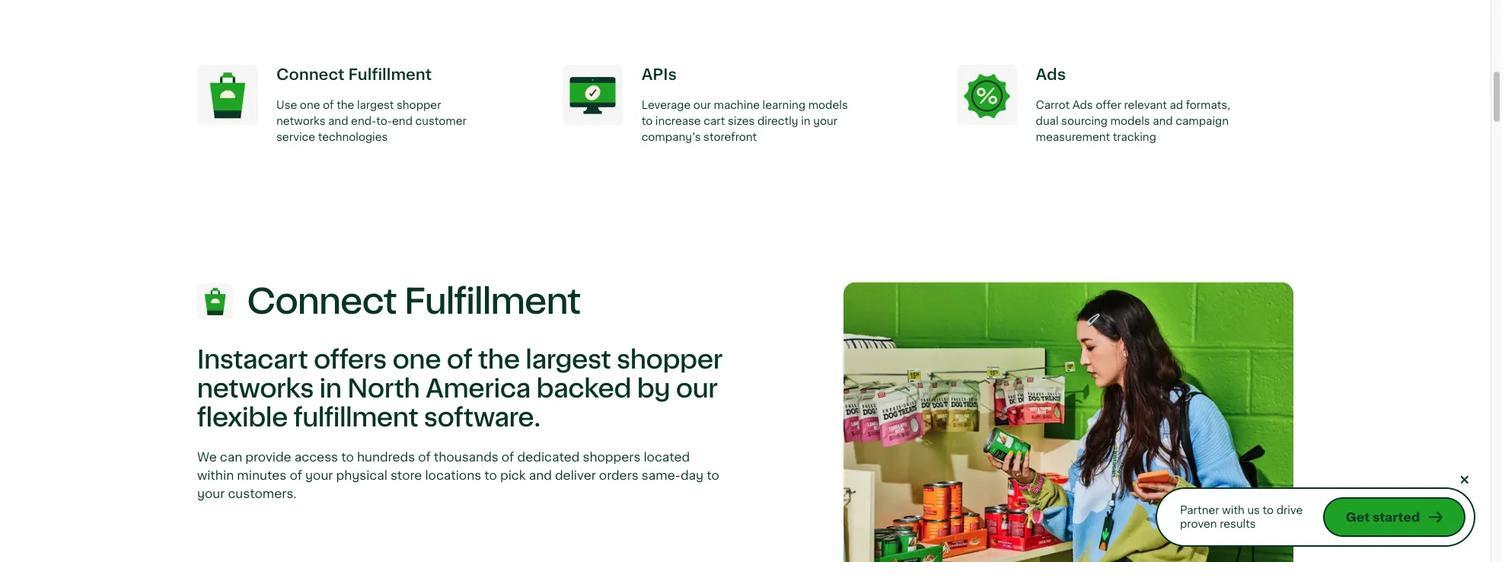Task type: vqa. For each thing, say whether or not it's contained in the screenshot.
thousands
yes



Task type: locate. For each thing, give the bounding box(es) containing it.
1 horizontal spatial ads
[[1073, 99, 1094, 111]]

fulfillment
[[348, 66, 432, 83], [405, 283, 581, 320]]

started
[[1373, 510, 1421, 524]]

models up the tracking
[[1111, 115, 1151, 127]]

1 horizontal spatial models
[[1111, 115, 1151, 127]]

in
[[801, 115, 811, 127], [320, 375, 342, 402]]

models right learning
[[809, 99, 848, 111]]

dedicated
[[518, 451, 580, 464]]

one up the north at the bottom left
[[393, 346, 441, 373]]

drive
[[1277, 505, 1304, 516]]

1 horizontal spatial one
[[393, 346, 441, 373]]

1 vertical spatial connect fulfillment
[[247, 283, 581, 320]]

largest shopper
[[526, 346, 723, 373]]

0 vertical spatial one
[[300, 99, 320, 111]]

your down access
[[305, 469, 333, 482]]

and inside carrot ads offer relevant ad formats, dual sourcing models and campaign measurement tracking
[[1153, 115, 1174, 127]]

1 vertical spatial models
[[1111, 115, 1151, 127]]

largest
[[357, 99, 394, 111]]

instacart
[[197, 346, 308, 373]]

customer
[[416, 115, 467, 127]]

connect up offers
[[247, 283, 397, 320]]

day
[[681, 469, 704, 482]]

connect fulfillment
[[277, 66, 432, 83], [247, 283, 581, 320]]

our up cart
[[694, 99, 711, 111]]

measurement
[[1036, 131, 1111, 143]]

the
[[337, 99, 355, 111], [479, 346, 520, 373]]

cart
[[704, 115, 726, 127]]

your down within
[[197, 487, 225, 500]]

of inside instacart offers one of the largest shopper networks in north america backed by our flexible fulfillment software.
[[447, 346, 473, 373]]

shoppers
[[583, 451, 641, 464]]

flexible
[[197, 405, 288, 432]]

access
[[295, 451, 338, 464]]

1 vertical spatial one
[[393, 346, 441, 373]]

networks for flexible
[[197, 375, 314, 402]]

networks down instacart
[[197, 375, 314, 402]]

0 horizontal spatial in
[[320, 375, 342, 402]]

and up the technologies
[[328, 115, 349, 127]]

leverage
[[642, 99, 691, 111]]

0 vertical spatial your
[[814, 115, 838, 127]]

and down dedicated
[[529, 469, 552, 482]]

to
[[642, 115, 653, 127], [341, 451, 354, 464], [485, 469, 497, 482], [707, 469, 720, 482], [1263, 505, 1274, 516]]

partner
[[1181, 505, 1220, 516]]

1 vertical spatial our
[[676, 375, 718, 402]]

of up america
[[447, 346, 473, 373]]

in down learning
[[801, 115, 811, 127]]

located
[[644, 451, 690, 464]]

to right day
[[707, 469, 720, 482]]

0 vertical spatial networks
[[277, 115, 326, 127]]

0 vertical spatial models
[[809, 99, 848, 111]]

models
[[809, 99, 848, 111], [1111, 115, 1151, 127]]

in inside leverage our machine learning models to increase cart sizes directly in your company's storefront
[[801, 115, 811, 127]]

service
[[277, 131, 315, 143]]

to down leverage
[[642, 115, 653, 127]]

orders
[[599, 469, 639, 482]]

our
[[694, 99, 711, 111], [676, 375, 718, 402]]

1 vertical spatial the
[[479, 346, 520, 373]]

the up america
[[479, 346, 520, 373]]

connect
[[277, 66, 345, 83], [247, 283, 397, 320]]

shopper
[[397, 99, 441, 111]]

0 horizontal spatial models
[[809, 99, 848, 111]]

and
[[328, 115, 349, 127], [1153, 115, 1174, 127], [529, 469, 552, 482]]

and down ad
[[1153, 115, 1174, 127]]

ads inside carrot ads offer relevant ad formats, dual sourcing models and campaign measurement tracking
[[1073, 99, 1094, 111]]

of down access
[[290, 469, 302, 482]]

same-
[[642, 469, 681, 482]]

dual
[[1036, 115, 1059, 127]]

connect up use
[[277, 66, 345, 83]]

networks up service
[[277, 115, 326, 127]]

our inside instacart offers one of the largest shopper networks in north america backed by our flexible fulfillment software.
[[676, 375, 718, 402]]

1 vertical spatial your
[[305, 469, 333, 482]]

deliver
[[555, 469, 596, 482]]

carrot ads offer relevant ad formats, dual sourcing models and campaign measurement tracking
[[1036, 99, 1231, 143]]

instacart offers one of the largest shopper networks in north america backed by our flexible fulfillment software.
[[197, 346, 723, 432]]

0 vertical spatial ads
[[1036, 66, 1067, 83]]

ads up the sourcing
[[1073, 99, 1094, 111]]

0 vertical spatial our
[[694, 99, 711, 111]]

your
[[814, 115, 838, 127], [305, 469, 333, 482], [197, 487, 225, 500]]

models inside carrot ads offer relevant ad formats, dual sourcing models and campaign measurement tracking
[[1111, 115, 1151, 127]]

to-
[[377, 115, 392, 127]]

carrot
[[1036, 99, 1070, 111]]

0 vertical spatial in
[[801, 115, 811, 127]]

hundreds
[[357, 451, 415, 464]]

in inside instacart offers one of the largest shopper networks in north america backed by our flexible fulfillment software.
[[320, 375, 342, 402]]

one inside use one of the largest shopper networks and end-to-end customer service technologies
[[300, 99, 320, 111]]

north
[[348, 375, 420, 402]]

in down offers
[[320, 375, 342, 402]]

one inside instacart offers one of the largest shopper networks in north america backed by our flexible fulfillment software.
[[393, 346, 441, 373]]

of up the technologies
[[323, 99, 334, 111]]

ads
[[1036, 66, 1067, 83], [1073, 99, 1094, 111]]

1 vertical spatial networks
[[197, 375, 314, 402]]

1 vertical spatial in
[[320, 375, 342, 402]]

networks inside instacart offers one of the largest shopper networks in north america backed by our flexible fulfillment software.
[[197, 375, 314, 402]]

0 vertical spatial the
[[337, 99, 355, 111]]

minutes
[[237, 469, 287, 482]]

our inside leverage our machine learning models to increase cart sizes directly in your company's storefront
[[694, 99, 711, 111]]

2 horizontal spatial and
[[1153, 115, 1174, 127]]

your right directly
[[814, 115, 838, 127]]

networks inside use one of the largest shopper networks and end-to-end customer service technologies
[[277, 115, 326, 127]]

to up the physical
[[341, 451, 354, 464]]

0 horizontal spatial ads
[[1036, 66, 1067, 83]]

1 vertical spatial fulfillment
[[405, 283, 581, 320]]

to right the us
[[1263, 505, 1274, 516]]

and inside use one of the largest shopper networks and end-to-end customer service technologies
[[328, 115, 349, 127]]

0 horizontal spatial one
[[300, 99, 320, 111]]

of
[[323, 99, 334, 111], [447, 346, 473, 373], [418, 451, 431, 464], [502, 451, 515, 464], [290, 469, 302, 482]]

offer
[[1096, 99, 1122, 111]]

0 horizontal spatial your
[[197, 487, 225, 500]]

proven
[[1181, 518, 1218, 530]]

increase
[[656, 115, 701, 127]]

1 horizontal spatial in
[[801, 115, 811, 127]]

1 horizontal spatial the
[[479, 346, 520, 373]]

the up end-
[[337, 99, 355, 111]]

by
[[638, 375, 671, 402]]

1 vertical spatial ads
[[1073, 99, 1094, 111]]

one
[[300, 99, 320, 111], [393, 346, 441, 373]]

america
[[426, 375, 531, 402]]

with
[[1223, 505, 1245, 516]]

end
[[392, 115, 413, 127]]

to inside partner with us to drive proven results
[[1263, 505, 1274, 516]]

storefront
[[704, 131, 757, 143]]

1 vertical spatial connect
[[247, 283, 397, 320]]

1 horizontal spatial and
[[529, 469, 552, 482]]

one right use
[[300, 99, 320, 111]]

our right 'by'
[[676, 375, 718, 402]]

1 horizontal spatial your
[[305, 469, 333, 482]]

of inside use one of the largest shopper networks and end-to-end customer service technologies
[[323, 99, 334, 111]]

ads up carrot
[[1036, 66, 1067, 83]]

2 horizontal spatial your
[[814, 115, 838, 127]]

2 vertical spatial your
[[197, 487, 225, 500]]

networks
[[277, 115, 326, 127], [197, 375, 314, 402]]

0 horizontal spatial the
[[337, 99, 355, 111]]

learning
[[763, 99, 806, 111]]

0 horizontal spatial and
[[328, 115, 349, 127]]



Task type: describe. For each thing, give the bounding box(es) containing it.
0 vertical spatial fulfillment
[[348, 66, 432, 83]]

customers.
[[228, 487, 297, 500]]

the inside use one of the largest shopper networks and end-to-end customer service technologies
[[337, 99, 355, 111]]

networks for technologies
[[277, 115, 326, 127]]

use
[[277, 99, 297, 111]]

directly
[[758, 115, 799, 127]]

backed
[[537, 375, 632, 402]]

get started
[[1347, 510, 1421, 524]]

provide
[[246, 451, 291, 464]]

tracking
[[1113, 131, 1157, 143]]

results
[[1220, 518, 1257, 530]]

offers
[[314, 346, 387, 373]]

sizes
[[728, 115, 755, 127]]

fulfillment
[[294, 405, 419, 432]]

we
[[197, 451, 217, 464]]

models inside leverage our machine learning models to increase cart sizes directly in your company's storefront
[[809, 99, 848, 111]]

campaign
[[1176, 115, 1229, 127]]

0 vertical spatial connect fulfillment
[[277, 66, 432, 83]]

the inside instacart offers one of the largest shopper networks in north america backed by our flexible fulfillment software.
[[479, 346, 520, 373]]

apis
[[642, 66, 677, 83]]

end-
[[351, 115, 377, 127]]

ad
[[1170, 99, 1184, 111]]

get
[[1347, 510, 1371, 524]]

your inside leverage our machine learning models to increase cart sizes directly in your company's storefront
[[814, 115, 838, 127]]

store
[[391, 469, 422, 482]]

leverage our machine learning models to increase cart sizes directly in your company's storefront
[[642, 99, 848, 143]]

partner with us to drive proven results
[[1181, 505, 1304, 530]]

0 vertical spatial connect
[[277, 66, 345, 83]]

of up pick
[[502, 451, 515, 464]]

use one of the largest shopper networks and end-to-end customer service technologies
[[277, 99, 467, 143]]

to left pick
[[485, 469, 497, 482]]

pick
[[500, 469, 526, 482]]

formats,
[[1187, 99, 1231, 111]]

machine
[[714, 99, 760, 111]]

sourcing
[[1062, 115, 1108, 127]]

technologies
[[318, 131, 388, 143]]

get started link
[[1324, 497, 1466, 537]]

we can provide access to hundreds of thousands of dedicated shoppers located within minutes of your physical store locations to pick and deliver orders same-day to your customers.
[[197, 451, 720, 500]]

relevant
[[1125, 99, 1168, 111]]

can
[[220, 451, 242, 464]]

of up store
[[418, 451, 431, 464]]

us
[[1248, 505, 1261, 516]]

physical
[[336, 469, 388, 482]]

company's
[[642, 131, 701, 143]]

and inside we can provide access to hundreds of thousands of dedicated shoppers located within minutes of your physical store locations to pick and deliver orders same-day to your customers.
[[529, 469, 552, 482]]

thousands
[[434, 451, 499, 464]]

software.
[[424, 405, 541, 432]]

locations
[[425, 469, 482, 482]]

to inside leverage our machine learning models to increase cart sizes directly in your company's storefront
[[642, 115, 653, 127]]

within
[[197, 469, 234, 482]]



